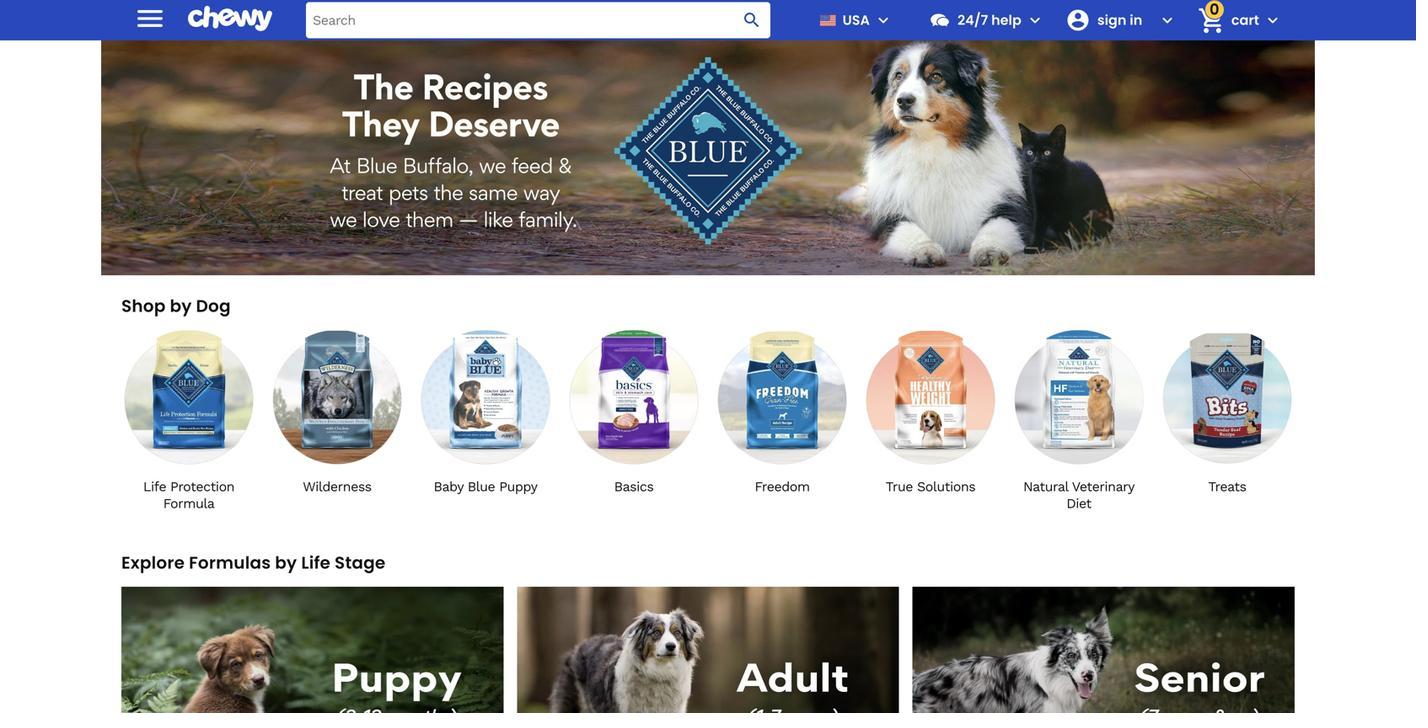 Task type: locate. For each thing, give the bounding box(es) containing it.
stage
[[335, 552, 386, 575]]

sign
[[1097, 11, 1127, 30]]

usa
[[843, 11, 870, 30]]

treats image
[[1160, 330, 1295, 465]]

1 horizontal spatial life
[[301, 552, 331, 575]]

help
[[991, 11, 1021, 30]]

true solutions image
[[863, 330, 998, 465]]

baby blue puppy
[[434, 479, 537, 495]]

freedom image
[[715, 330, 850, 465]]

senior (7 years and up) image
[[913, 588, 1295, 714]]

blue
[[468, 479, 495, 495]]

life protection formula link
[[121, 330, 256, 512]]

basics link
[[566, 330, 701, 512]]

life left "stage"
[[301, 552, 331, 575]]

1 horizontal spatial by
[[275, 552, 297, 575]]

0 vertical spatial by
[[170, 295, 192, 318]]

dog
[[196, 295, 231, 318]]

0 vertical spatial life
[[143, 479, 166, 495]]

shop
[[121, 295, 166, 318]]

puppy
[[499, 479, 537, 495]]

natural
[[1023, 479, 1068, 495]]

Product search field
[[306, 2, 770, 38]]

0 horizontal spatial life
[[143, 479, 166, 495]]

baby blue puppy link
[[418, 330, 553, 512]]

by left dog
[[170, 295, 192, 318]]

explore formulas by life stage
[[121, 552, 386, 575]]

0 horizontal spatial by
[[170, 295, 192, 318]]

chewy home image
[[188, 0, 272, 37]]

by
[[170, 295, 192, 318], [275, 552, 297, 575]]

1 vertical spatial life
[[301, 552, 331, 575]]

by right formulas
[[275, 552, 297, 575]]

natural veterinary diet image
[[1011, 330, 1146, 465]]

life up formula
[[143, 479, 166, 495]]

treats link
[[1160, 330, 1295, 512]]

1 vertical spatial by
[[275, 552, 297, 575]]

true solutions link
[[863, 330, 998, 512]]

adult (1-7 years) image
[[517, 588, 899, 714]]

freedom
[[755, 479, 810, 495]]

life inside life protection formula
[[143, 479, 166, 495]]

menu image
[[873, 10, 893, 30]]

shop by dog
[[121, 295, 231, 318]]

sign in
[[1097, 11, 1142, 30]]

puppy (2-12 months) image
[[121, 588, 504, 714]]

life
[[143, 479, 166, 495], [301, 552, 331, 575]]

formula
[[163, 496, 214, 512]]

items image
[[1196, 6, 1226, 35]]

diet
[[1066, 496, 1091, 512]]



Task type: describe. For each thing, give the bounding box(es) containing it.
life protection formula image
[[121, 330, 256, 465]]

baby
[[434, 479, 463, 495]]

24/7 help
[[958, 11, 1021, 30]]

protection
[[170, 479, 234, 495]]

chewy support image
[[929, 9, 951, 31]]

cart
[[1231, 11, 1259, 30]]

baby blue puppy image
[[418, 330, 553, 465]]

the recipes they deserve at blue buffalo, we feed & treat pets the same way we love them -- like family image
[[101, 26, 1315, 276]]

true solutions
[[886, 479, 975, 495]]

cart link
[[1191, 0, 1259, 40]]

life protection formula
[[143, 479, 234, 512]]

natural veterinary diet link
[[1011, 330, 1146, 512]]

wilderness
[[303, 479, 372, 495]]

solutions
[[917, 479, 975, 495]]

24/7 help link
[[922, 0, 1021, 40]]

wilderness link
[[270, 330, 405, 512]]

help menu image
[[1025, 10, 1045, 30]]

basics
[[614, 479, 654, 495]]

menu image
[[133, 1, 167, 35]]

usa button
[[813, 0, 893, 40]]

24/7
[[958, 11, 988, 30]]

basics image
[[566, 330, 701, 465]]

wilderness image
[[270, 330, 405, 465]]

explore
[[121, 552, 185, 575]]

submit search image
[[742, 10, 762, 30]]

sign in link
[[1059, 0, 1154, 40]]

veterinary
[[1072, 479, 1135, 495]]

freedom link
[[715, 330, 850, 512]]

account menu image
[[1157, 10, 1177, 30]]

natural veterinary diet
[[1023, 479, 1135, 512]]

Search text field
[[306, 2, 770, 38]]

treats
[[1208, 479, 1246, 495]]

true
[[886, 479, 913, 495]]

formulas
[[189, 552, 271, 575]]

cart menu image
[[1263, 10, 1283, 30]]

in
[[1130, 11, 1142, 30]]



Task type: vqa. For each thing, say whether or not it's contained in the screenshot.
$25 within $15.98 FREE 1-3 DAY DELIVERY ON FIRST-TIME ORDERS OVER $25
no



